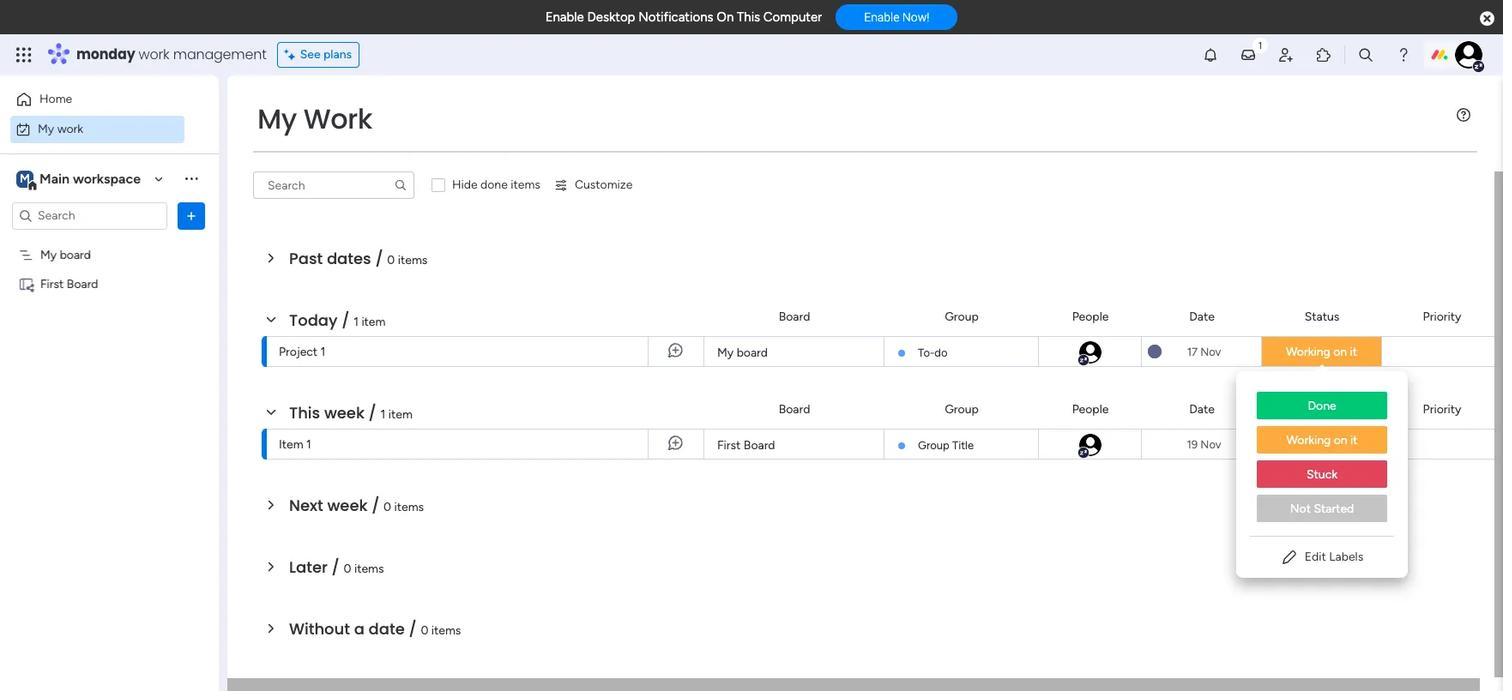 Task type: vqa. For each thing, say whether or not it's contained in the screenshot.
Today
yes



Task type: locate. For each thing, give the bounding box(es) containing it.
0 right date
[[421, 624, 429, 639]]

today
[[289, 310, 338, 331]]

0 horizontal spatial this
[[289, 403, 320, 424]]

people for /
[[1072, 402, 1109, 417]]

1 vertical spatial board
[[737, 346, 768, 360]]

enable left desktop
[[546, 9, 584, 25]]

working
[[1286, 345, 1331, 360], [1287, 433, 1331, 448], [1286, 438, 1331, 452]]

work right monday
[[139, 45, 170, 64]]

management
[[173, 45, 267, 64]]

1
[[354, 315, 359, 330], [321, 345, 326, 360], [381, 408, 386, 422], [306, 438, 311, 452]]

working on it option
[[1257, 427, 1388, 454]]

0 vertical spatial status
[[1305, 309, 1340, 324]]

0 horizontal spatial jacob simon image
[[1077, 433, 1103, 458]]

1 horizontal spatial item
[[389, 408, 413, 422]]

0 horizontal spatial board
[[60, 248, 91, 262]]

week for next
[[327, 495, 368, 517]]

2 priority from the top
[[1423, 402, 1462, 417]]

notifications image
[[1202, 46, 1220, 64]]

list box containing done
[[1237, 378, 1408, 536]]

2 status from the top
[[1305, 402, 1340, 417]]

0 vertical spatial date
[[1190, 309, 1215, 324]]

date up 19 nov on the right bottom of page
[[1190, 402, 1215, 417]]

1 inside today / 1 item
[[354, 315, 359, 330]]

this
[[737, 9, 760, 25], [289, 403, 320, 424]]

select product image
[[15, 46, 33, 64]]

list box
[[0, 237, 219, 530], [1237, 378, 1408, 536]]

people down jacob simon icon
[[1072, 402, 1109, 417]]

group left title
[[918, 439, 950, 452]]

work inside button
[[57, 121, 83, 136]]

0 vertical spatial week
[[324, 403, 365, 424]]

Filter dashboard by text search field
[[253, 172, 415, 199]]

1 vertical spatial date
[[1190, 402, 1215, 417]]

computer
[[764, 9, 822, 25]]

0 up later / 0 items
[[384, 500, 391, 515]]

my work
[[38, 121, 83, 136]]

0 vertical spatial this
[[737, 9, 760, 25]]

this right on
[[737, 9, 760, 25]]

nov
[[1201, 345, 1222, 358], [1201, 438, 1222, 451]]

people
[[1072, 309, 1109, 324], [1072, 402, 1109, 417]]

first board link
[[715, 430, 874, 461]]

shareable board image
[[18, 276, 34, 292]]

apps image
[[1316, 46, 1333, 64]]

stuck option
[[1257, 461, 1388, 488]]

work for my
[[57, 121, 83, 136]]

nov right 17
[[1201, 345, 1222, 358]]

1 vertical spatial work
[[57, 121, 83, 136]]

stuck
[[1307, 468, 1338, 482]]

monday
[[76, 45, 135, 64]]

work down "home"
[[57, 121, 83, 136]]

enable inside button
[[864, 11, 900, 24]]

0 vertical spatial board
[[60, 248, 91, 262]]

group up title
[[945, 402, 979, 417]]

nov for 19 nov
[[1201, 438, 1222, 451]]

0 vertical spatial first
[[40, 277, 64, 291]]

people up jacob simon icon
[[1072, 309, 1109, 324]]

first board
[[40, 277, 98, 291], [717, 439, 775, 453]]

1 horizontal spatial first
[[717, 439, 741, 453]]

this week / 1 item
[[289, 403, 413, 424]]

invite members image
[[1278, 46, 1295, 64]]

0 horizontal spatial work
[[57, 121, 83, 136]]

0 vertical spatial first board
[[40, 277, 98, 291]]

group title
[[918, 439, 974, 452]]

0 vertical spatial work
[[139, 45, 170, 64]]

0 right dates
[[387, 253, 395, 268]]

later
[[289, 557, 328, 578]]

0 horizontal spatial list box
[[0, 237, 219, 530]]

1 horizontal spatial work
[[139, 45, 170, 64]]

working inside option
[[1287, 433, 1331, 448]]

0 vertical spatial my board
[[40, 248, 91, 262]]

it
[[1350, 345, 1358, 360], [1351, 433, 1358, 448], [1350, 438, 1358, 452]]

item
[[362, 315, 386, 330], [389, 408, 413, 422]]

board
[[60, 248, 91, 262], [737, 346, 768, 360]]

status for /
[[1305, 402, 1340, 417]]

week right "next"
[[327, 495, 368, 517]]

dates
[[327, 248, 371, 269]]

2 on from the top
[[1334, 433, 1348, 448]]

edit labels button
[[1250, 544, 1395, 572]]

0 right later in the bottom of the page
[[344, 562, 351, 577]]

board
[[67, 277, 98, 291], [779, 309, 810, 324], [779, 402, 810, 417], [744, 439, 775, 453]]

1 horizontal spatial list box
[[1237, 378, 1408, 536]]

date for /
[[1190, 402, 1215, 417]]

enable
[[546, 9, 584, 25], [864, 11, 900, 24]]

enable left now!
[[864, 11, 900, 24]]

enable for enable desktop notifications on this computer
[[546, 9, 584, 25]]

item
[[279, 438, 303, 452]]

jacob simon image
[[1456, 41, 1483, 69], [1077, 433, 1103, 458]]

1 horizontal spatial enable
[[864, 11, 900, 24]]

0 vertical spatial item
[[362, 315, 386, 330]]

to-do
[[918, 347, 948, 360]]

done
[[1308, 399, 1337, 414]]

17
[[1187, 345, 1198, 358]]

hide done items
[[452, 178, 541, 192]]

my inside my board link
[[717, 346, 734, 360]]

1 vertical spatial my board
[[717, 346, 768, 360]]

on
[[1334, 345, 1347, 360], [1334, 433, 1348, 448], [1334, 438, 1347, 452]]

main workspace
[[39, 170, 141, 187]]

0 horizontal spatial my board
[[40, 248, 91, 262]]

working on it inside option
[[1287, 433, 1358, 448]]

my board inside 'list box'
[[40, 248, 91, 262]]

work
[[139, 45, 170, 64], [57, 121, 83, 136]]

0 vertical spatial people
[[1072, 309, 1109, 324]]

nov for 17 nov
[[1201, 345, 1222, 358]]

date up 17 nov
[[1190, 309, 1215, 324]]

items inside next week / 0 items
[[394, 500, 424, 515]]

see plans
[[300, 47, 352, 62]]

my
[[257, 100, 297, 138], [38, 121, 54, 136], [40, 248, 57, 262], [717, 346, 734, 360]]

1 vertical spatial priority
[[1423, 402, 1462, 417]]

2 date from the top
[[1190, 402, 1215, 417]]

3 on from the top
[[1334, 438, 1347, 452]]

see
[[300, 47, 321, 62]]

do
[[935, 347, 948, 360]]

1 priority from the top
[[1423, 309, 1462, 324]]

board inside 'list box'
[[67, 277, 98, 291]]

2 nov from the top
[[1201, 438, 1222, 451]]

my board link
[[715, 337, 874, 368]]

week
[[324, 403, 365, 424], [327, 495, 368, 517]]

group for 1
[[945, 309, 979, 324]]

enable now! button
[[836, 5, 958, 30]]

0 vertical spatial jacob simon image
[[1456, 41, 1483, 69]]

1 vertical spatial week
[[327, 495, 368, 517]]

1 vertical spatial first
[[717, 439, 741, 453]]

0 horizontal spatial first
[[40, 277, 64, 291]]

0 vertical spatial group
[[945, 309, 979, 324]]

items inside "without a date / 0 items"
[[432, 624, 461, 639]]

help image
[[1395, 46, 1413, 64]]

item inside "this week / 1 item"
[[389, 408, 413, 422]]

items
[[511, 178, 541, 192], [398, 253, 428, 268], [394, 500, 424, 515], [354, 562, 384, 577], [432, 624, 461, 639]]

group up do
[[945, 309, 979, 324]]

1 vertical spatial status
[[1305, 402, 1340, 417]]

date
[[1190, 309, 1215, 324], [1190, 402, 1215, 417]]

next
[[289, 495, 323, 517]]

1 vertical spatial nov
[[1201, 438, 1222, 451]]

first inside 'list box'
[[40, 277, 64, 291]]

0 vertical spatial priority
[[1423, 309, 1462, 324]]

priority
[[1423, 309, 1462, 324], [1423, 402, 1462, 417]]

/
[[375, 248, 383, 269], [342, 310, 350, 331], [369, 403, 377, 424], [372, 495, 380, 517], [332, 557, 340, 578], [409, 619, 417, 640]]

enable desktop notifications on this computer
[[546, 9, 822, 25]]

0 vertical spatial nov
[[1201, 345, 1222, 358]]

1 people from the top
[[1072, 309, 1109, 324]]

1 horizontal spatial board
[[737, 346, 768, 360]]

0 horizontal spatial enable
[[546, 9, 584, 25]]

nov right 19 in the bottom right of the page
[[1201, 438, 1222, 451]]

1 vertical spatial first board
[[717, 439, 775, 453]]

first
[[40, 277, 64, 291], [717, 439, 741, 453]]

None search field
[[253, 172, 415, 199]]

jacob simon image
[[1077, 340, 1103, 366]]

1 vertical spatial item
[[389, 408, 413, 422]]

hide
[[452, 178, 478, 192]]

1 horizontal spatial this
[[737, 9, 760, 25]]

workspace
[[73, 170, 141, 187]]

1 vertical spatial people
[[1072, 402, 1109, 417]]

1 horizontal spatial first board
[[717, 439, 775, 453]]

1 vertical spatial group
[[945, 402, 979, 417]]

2 people from the top
[[1072, 402, 1109, 417]]

1 date from the top
[[1190, 309, 1215, 324]]

this up item 1
[[289, 403, 320, 424]]

0
[[387, 253, 395, 268], [384, 500, 391, 515], [344, 562, 351, 577], [421, 624, 429, 639]]

past
[[289, 248, 323, 269]]

1 nov from the top
[[1201, 345, 1222, 358]]

week down the project 1
[[324, 403, 365, 424]]

0 horizontal spatial first board
[[40, 277, 98, 291]]

home button
[[10, 86, 185, 113]]

later / 0 items
[[289, 557, 384, 578]]

option
[[0, 239, 219, 243]]

a
[[354, 619, 365, 640]]

0 horizontal spatial item
[[362, 315, 386, 330]]

workspace image
[[16, 169, 33, 188]]

1 status from the top
[[1305, 309, 1340, 324]]

working on it
[[1286, 345, 1358, 360], [1287, 433, 1358, 448], [1286, 438, 1358, 452]]

status
[[1305, 309, 1340, 324], [1305, 402, 1340, 417]]

date
[[369, 619, 405, 640]]

enable for enable now!
[[864, 11, 900, 24]]

my board
[[40, 248, 91, 262], [717, 346, 768, 360]]

inbox image
[[1240, 46, 1257, 64]]

not
[[1291, 502, 1311, 517]]

group
[[945, 309, 979, 324], [945, 402, 979, 417], [918, 439, 950, 452]]



Task type: describe. For each thing, give the bounding box(es) containing it.
labels
[[1330, 550, 1364, 565]]

not started
[[1291, 502, 1354, 517]]

search everything image
[[1358, 46, 1375, 64]]

priority for 1
[[1423, 309, 1462, 324]]

status for 1
[[1305, 309, 1340, 324]]

options image
[[183, 207, 200, 224]]

group for /
[[945, 402, 979, 417]]

project
[[279, 345, 318, 360]]

notifications
[[639, 9, 714, 25]]

to-
[[918, 347, 935, 360]]

today / 1 item
[[289, 310, 386, 331]]

see plans button
[[277, 42, 360, 68]]

Search in workspace field
[[36, 206, 143, 226]]

without
[[289, 619, 350, 640]]

dapulse close image
[[1480, 10, 1495, 27]]

my work
[[257, 100, 373, 138]]

workspace options image
[[183, 170, 200, 187]]

menu image
[[1457, 108, 1471, 122]]

item 1
[[279, 438, 311, 452]]

plans
[[324, 47, 352, 62]]

work
[[304, 100, 373, 138]]

19
[[1187, 438, 1198, 451]]

0 inside past dates / 0 items
[[387, 253, 395, 268]]

priority for /
[[1423, 402, 1462, 417]]

my work button
[[10, 115, 185, 143]]

home
[[39, 92, 72, 106]]

m
[[20, 171, 30, 186]]

edit
[[1305, 550, 1327, 565]]

1 horizontal spatial my board
[[717, 346, 768, 360]]

without a date / 0 items
[[289, 619, 461, 640]]

workspace selection element
[[16, 169, 143, 191]]

main
[[39, 170, 70, 187]]

0 inside later / 0 items
[[344, 562, 351, 577]]

work for monday
[[139, 45, 170, 64]]

1 vertical spatial jacob simon image
[[1077, 433, 1103, 458]]

week for this
[[324, 403, 365, 424]]

started
[[1314, 502, 1354, 517]]

customize button
[[547, 172, 640, 199]]

edit labels
[[1305, 550, 1364, 565]]

items inside past dates / 0 items
[[398, 253, 428, 268]]

0 inside next week / 0 items
[[384, 500, 391, 515]]

done option
[[1257, 392, 1388, 420]]

not started option
[[1257, 495, 1388, 523]]

date for 1
[[1190, 309, 1215, 324]]

my inside my work button
[[38, 121, 54, 136]]

title
[[953, 439, 974, 452]]

now!
[[903, 11, 930, 24]]

enable now!
[[864, 11, 930, 24]]

next week / 0 items
[[289, 495, 424, 517]]

people for 1
[[1072, 309, 1109, 324]]

1 image
[[1253, 35, 1268, 54]]

17 nov
[[1187, 345, 1222, 358]]

item inside today / 1 item
[[362, 315, 386, 330]]

list box containing my board
[[0, 237, 219, 530]]

it inside working on it option
[[1351, 433, 1358, 448]]

1 inside "this week / 1 item"
[[381, 408, 386, 422]]

done
[[481, 178, 508, 192]]

customize
[[575, 178, 633, 192]]

monday work management
[[76, 45, 267, 64]]

0 inside "without a date / 0 items"
[[421, 624, 429, 639]]

project 1
[[279, 345, 326, 360]]

1 horizontal spatial jacob simon image
[[1456, 41, 1483, 69]]

1 on from the top
[[1334, 345, 1347, 360]]

on inside option
[[1334, 433, 1348, 448]]

search image
[[394, 179, 408, 192]]

desktop
[[587, 9, 635, 25]]

1 vertical spatial this
[[289, 403, 320, 424]]

past dates / 0 items
[[289, 248, 428, 269]]

items inside later / 0 items
[[354, 562, 384, 577]]

2 vertical spatial group
[[918, 439, 950, 452]]

on
[[717, 9, 734, 25]]

19 nov
[[1187, 438, 1222, 451]]



